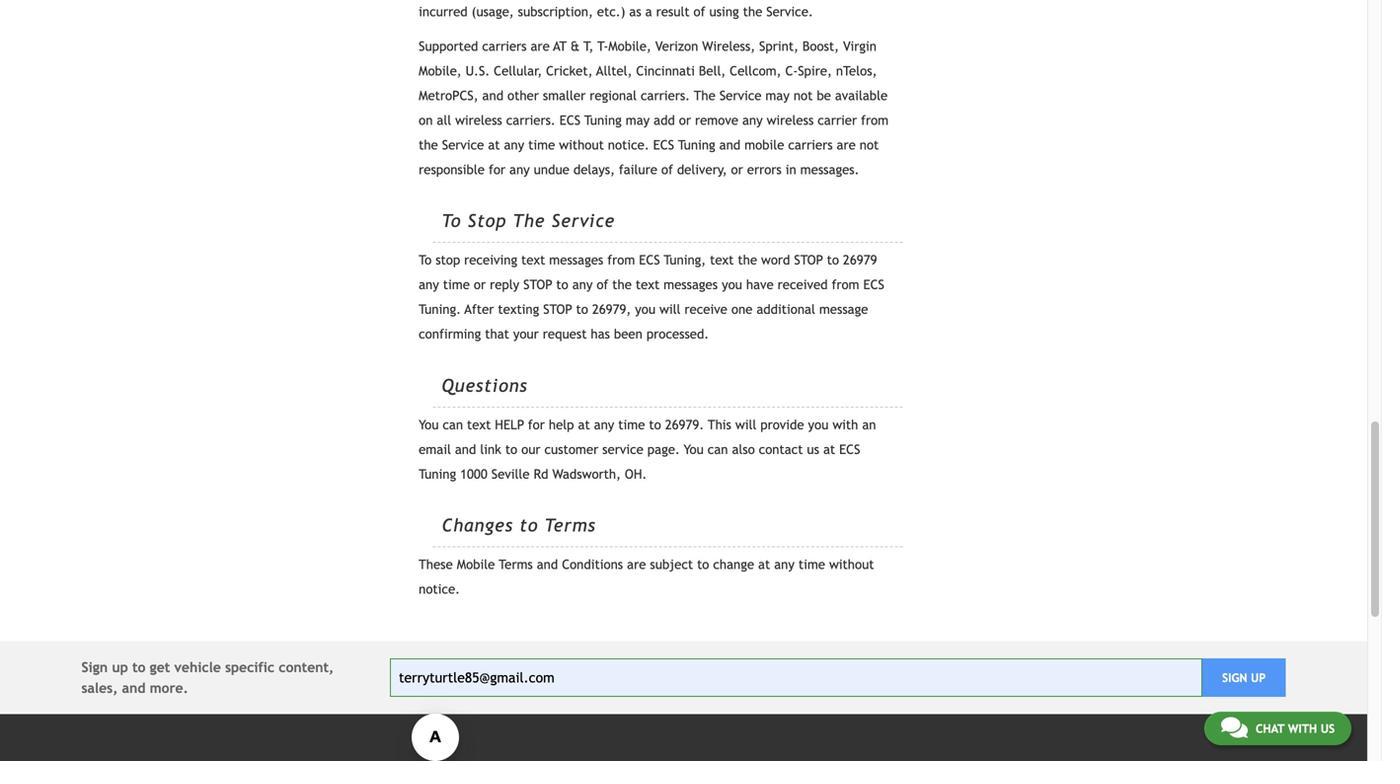 Task type: describe. For each thing, give the bounding box(es) containing it.
reply
[[490, 277, 519, 292]]

u.s.
[[466, 63, 490, 79]]

metropcs,
[[419, 88, 478, 103]]

to left 26979,
[[576, 302, 588, 317]]

26979.
[[665, 417, 704, 432]]

cellular,
[[494, 63, 542, 79]]

0 vertical spatial service
[[719, 88, 762, 103]]

at inside these mobile terms and conditions are subject to change at any time without notice.
[[758, 557, 770, 572]]

undue
[[534, 162, 569, 177]]

oh.
[[625, 466, 647, 482]]

chat with us link
[[1204, 712, 1351, 745]]

changes
[[442, 515, 513, 535]]

sign up to get vehicle specific content, sales, and more.
[[81, 659, 334, 696]]

rd
[[534, 466, 548, 482]]

you can text help for help at any time to 26979. this will provide you with an email and link                   to our customer service page. you can also contact us at ecs tuning 1000 seville rd wadsworth, oh.
[[419, 417, 876, 482]]

content,
[[279, 659, 334, 675]]

sign up button
[[1202, 658, 1286, 697]]

1 vertical spatial with
[[1288, 722, 1317, 735]]

2 horizontal spatial the
[[738, 252, 757, 268]]

1 vertical spatial or
[[731, 162, 743, 177]]

sales,
[[81, 680, 118, 696]]

0 horizontal spatial carriers
[[482, 39, 527, 54]]

terms for mobile
[[499, 557, 533, 572]]

carrier
[[818, 113, 857, 128]]

these
[[419, 557, 453, 572]]

chat
[[1256, 722, 1284, 735]]

any up tuning.
[[419, 277, 439, 292]]

text inside you can text help for help at any time to 26979. this will provide you with an email and link                   to our customer service page. you can also contact us at ecs tuning 1000 seville rd wadsworth, oh.
[[467, 417, 491, 432]]

sign for sign up to get vehicle specific content, sales, and more.
[[81, 659, 108, 675]]

of inside to stop receiving text messages from ecs tuning, text the word stop to 26979 any time or reply stop                   to any of the text messages you have received from ecs tuning. after texting stop to 26979,                   you will receive one additional message confirming that your request has been processed.
[[597, 277, 608, 292]]

tuning.
[[419, 302, 461, 317]]

message
[[819, 302, 868, 317]]

1 vertical spatial are
[[837, 137, 856, 153]]

with inside you can text help for help at any time to 26979. this will provide you with an email and link                   to our customer service page. you can also contact us at ecs tuning 1000 seville rd wadsworth, oh.
[[833, 417, 858, 432]]

t,
[[584, 39, 594, 54]]

been
[[614, 326, 643, 342]]

2 wireless from the left
[[767, 113, 814, 128]]

alltel,
[[596, 63, 632, 79]]

on
[[419, 113, 433, 128]]

1 horizontal spatial you
[[722, 277, 742, 292]]

you inside you can text help for help at any time to 26979. this will provide you with an email and link                   to our customer service page. you can also contact us at ecs tuning 1000 seville rd wadsworth, oh.
[[808, 417, 829, 432]]

up for sign up
[[1251, 671, 1266, 684]]

any left undue
[[509, 162, 530, 177]]

an
[[862, 417, 876, 432]]

26979
[[843, 252, 877, 268]]

email
[[419, 442, 451, 457]]

help
[[495, 417, 524, 432]]

these mobile terms and conditions are subject to change at any time without notice.
[[419, 557, 874, 597]]

has
[[591, 326, 610, 342]]

0 horizontal spatial not
[[794, 88, 813, 103]]

1 horizontal spatial or
[[679, 113, 691, 128]]

up for sign up to get vehicle specific content, sales, and more.
[[112, 659, 128, 675]]

terms for to
[[545, 515, 596, 535]]

mobile
[[457, 557, 495, 572]]

provide
[[760, 417, 804, 432]]

1 vertical spatial carriers
[[788, 137, 833, 153]]

word
[[761, 252, 790, 268]]

0 horizontal spatial you
[[635, 302, 656, 317]]

smaller
[[543, 88, 586, 103]]

t-
[[597, 39, 608, 54]]

1 horizontal spatial the
[[612, 277, 632, 292]]

sign up
[[1222, 671, 1266, 684]]

and inside sign up to get vehicle specific content, sales, and more.
[[122, 680, 146, 696]]

ecs down add
[[653, 137, 674, 153]]

will inside to stop receiving text messages from ecs tuning, text the word stop to 26979 any time or reply stop                   to any of the text messages you have received from ecs tuning. after texting stop to 26979,                   you will receive one additional message confirming that your request has been processed.
[[659, 302, 681, 317]]

spire,
[[798, 63, 832, 79]]

remove
[[695, 113, 738, 128]]

1 horizontal spatial can
[[708, 442, 728, 457]]

0 horizontal spatial service
[[442, 137, 484, 153]]

help
[[549, 417, 574, 432]]

to for to stop receiving text messages from ecs tuning, text the word stop to 26979 any time or reply stop                   to any of the text messages you have received from ecs tuning. after texting stop to 26979,                   you will receive one additional message confirming that your request has been processed.
[[419, 252, 432, 268]]

1 horizontal spatial carriers.
[[641, 88, 690, 103]]

the inside supported carriers are at & t, t-mobile, verizon wireless, sprint, boost, virgin mobile,                   u.s. cellular, cricket, alltel, cincinnati bell, cellcom, c-spire, ntelos, metropcs, and other                   smaller regional carriers. the service may not be available on all wireless carriers. ecs tuning                   may add or remove any wireless carrier from the service at any time without notice. ecs tuning and                   mobile carriers are not responsible for any undue delays, failure of delivery, or errors in messages.
[[419, 137, 438, 153]]

of inside supported carriers are at & t, t-mobile, verizon wireless, sprint, boost, virgin mobile,                   u.s. cellular, cricket, alltel, cincinnati bell, cellcom, c-spire, ntelos, metropcs, and other                   smaller regional carriers. the service may not be available on all wireless carriers. ecs tuning                   may add or remove any wireless carrier from the service at any time without notice. ecs tuning and                   mobile carriers are not responsible for any undue delays, failure of delivery, or errors in messages.
[[661, 162, 673, 177]]

time inside to stop receiving text messages from ecs tuning, text the word stop to 26979 any time or reply stop                   to any of the text messages you have received from ecs tuning. after texting stop to 26979,                   you will receive one additional message confirming that your request has been processed.
[[443, 277, 470, 292]]

wireless,
[[702, 39, 755, 54]]

at
[[553, 39, 567, 54]]

1000
[[460, 466, 487, 482]]

your
[[513, 326, 539, 342]]

and down u.s.
[[482, 88, 504, 103]]

have
[[746, 277, 774, 292]]

confirming
[[419, 326, 481, 342]]

stop
[[436, 252, 460, 268]]

to right the changes
[[519, 515, 538, 535]]

subject
[[650, 557, 693, 572]]

questions
[[442, 375, 528, 396]]

notice. inside these mobile terms and conditions are subject to change at any time without notice.
[[419, 581, 460, 597]]

1 horizontal spatial you
[[684, 442, 704, 457]]

after
[[465, 302, 494, 317]]

without inside these mobile terms and conditions are subject to change at any time without notice.
[[829, 557, 874, 572]]

supported carriers are at & t, t-mobile, verizon wireless, sprint, boost, virgin mobile,                   u.s. cellular, cricket, alltel, cincinnati bell, cellcom, c-spire, ntelos, metropcs, and other                   smaller regional carriers. the service may not be available on all wireless carriers. ecs tuning                   may add or remove any wireless carrier from the service at any time without notice. ecs tuning and                   mobile carriers are not responsible for any undue delays, failure of delivery, or errors in messages.
[[419, 39, 889, 177]]

vehicle
[[174, 659, 221, 675]]

1 horizontal spatial service
[[552, 210, 615, 231]]

1 vertical spatial stop
[[523, 277, 552, 292]]

conditions
[[562, 557, 623, 572]]

this
[[708, 417, 731, 432]]

0 horizontal spatial carriers.
[[506, 113, 556, 128]]

seville
[[491, 466, 530, 482]]

sprint,
[[759, 39, 799, 54]]

0 horizontal spatial mobile,
[[419, 63, 462, 79]]

and down remove
[[719, 137, 741, 153]]

be
[[817, 88, 831, 103]]

ecs inside you can text help for help at any time to 26979. this will provide you with an email and link                   to our customer service page. you can also contact us at ecs tuning 1000 seville rd wadsworth, oh.
[[839, 442, 860, 457]]

0 horizontal spatial the
[[513, 210, 545, 231]]

service
[[602, 442, 643, 457]]

0 vertical spatial messages
[[549, 252, 603, 268]]

receive
[[685, 302, 727, 317]]

changes to terms
[[442, 515, 596, 535]]

and inside these mobile terms and conditions are subject to change at any time without notice.
[[537, 557, 558, 572]]

1 horizontal spatial may
[[766, 88, 790, 103]]

to up request
[[556, 277, 568, 292]]

delivery,
[[677, 162, 727, 177]]

us
[[807, 442, 819, 457]]

stop
[[468, 210, 507, 231]]

0 horizontal spatial from
[[607, 252, 635, 268]]

us
[[1321, 722, 1335, 735]]

verizon
[[655, 39, 698, 54]]

get
[[150, 659, 170, 675]]

Email email field
[[390, 658, 1202, 697]]

that
[[485, 326, 509, 342]]

any inside you can text help for help at any time to 26979. this will provide you with an email and link                   to our customer service page. you can also contact us at ecs tuning 1000 seville rd wadsworth, oh.
[[594, 417, 614, 432]]

customer
[[544, 442, 598, 457]]

0 vertical spatial are
[[531, 39, 550, 54]]



Task type: locate. For each thing, give the bounding box(es) containing it.
to left our
[[505, 442, 517, 457]]

page.
[[647, 442, 680, 457]]

supported
[[419, 39, 478, 54]]

0 horizontal spatial wireless
[[455, 113, 502, 128]]

not down available
[[860, 137, 879, 153]]

tuning down the regional
[[584, 113, 622, 128]]

to stop the service
[[442, 210, 615, 231]]

you
[[722, 277, 742, 292], [635, 302, 656, 317], [808, 417, 829, 432]]

0 horizontal spatial the
[[419, 137, 438, 153]]

1 horizontal spatial not
[[860, 137, 879, 153]]

time up undue
[[528, 137, 555, 153]]

contact
[[759, 442, 803, 457]]

2 vertical spatial stop
[[543, 302, 572, 317]]

1 vertical spatial notice.
[[419, 581, 460, 597]]

all
[[437, 113, 451, 128]]

or up "after"
[[474, 277, 486, 292]]

0 vertical spatial mobile,
[[608, 39, 651, 54]]

1 vertical spatial service
[[442, 137, 484, 153]]

processed.
[[646, 326, 709, 342]]

0 horizontal spatial up
[[112, 659, 128, 675]]

0 horizontal spatial to
[[419, 252, 432, 268]]

notice. up failure
[[608, 137, 649, 153]]

errors
[[747, 162, 782, 177]]

1 vertical spatial terms
[[499, 557, 533, 572]]

sign
[[81, 659, 108, 675], [1222, 671, 1247, 684]]

&
[[571, 39, 580, 54]]

mobile
[[744, 137, 784, 153]]

0 vertical spatial the
[[419, 137, 438, 153]]

in
[[786, 162, 796, 177]]

ecs left tuning,
[[639, 252, 660, 268]]

can up email
[[443, 417, 463, 432]]

cincinnati
[[636, 63, 695, 79]]

may down "c-"
[[766, 88, 790, 103]]

more.
[[150, 680, 188, 696]]

0 horizontal spatial you
[[419, 417, 439, 432]]

you up email
[[419, 417, 439, 432]]

ntelos,
[[836, 63, 877, 79]]

text down to stop the service
[[521, 252, 545, 268]]

0 horizontal spatial tuning
[[419, 466, 456, 482]]

from inside supported carriers are at & t, t-mobile, verizon wireless, sprint, boost, virgin mobile,                   u.s. cellular, cricket, alltel, cincinnati bell, cellcom, c-spire, ntelos, metropcs, and other                   smaller regional carriers. the service may not be available on all wireless carriers. ecs tuning                   may add or remove any wireless carrier from the service at any time without notice. ecs tuning and                   mobile carriers are not responsible for any undue delays, failure of delivery, or errors in messages.
[[861, 113, 889, 128]]

text up link
[[467, 417, 491, 432]]

0 vertical spatial notice.
[[608, 137, 649, 153]]

are
[[531, 39, 550, 54], [837, 137, 856, 153], [627, 557, 646, 572]]

0 vertical spatial terms
[[545, 515, 596, 535]]

terms down changes to terms
[[499, 557, 533, 572]]

for inside supported carriers are at & t, t-mobile, verizon wireless, sprint, boost, virgin mobile,                   u.s. cellular, cricket, alltel, cincinnati bell, cellcom, c-spire, ntelos, metropcs, and other                   smaller regional carriers. the service may not be available on all wireless carriers. ecs tuning                   may add or remove any wireless carrier from the service at any time without notice. ecs tuning and                   mobile carriers are not responsible for any undue delays, failure of delivery, or errors in messages.
[[489, 162, 506, 177]]

terms up conditions
[[545, 515, 596, 535]]

1 horizontal spatial of
[[661, 162, 673, 177]]

for right responsible
[[489, 162, 506, 177]]

to inside sign up to get vehicle specific content, sales, and more.
[[132, 659, 146, 675]]

time down stop
[[443, 277, 470, 292]]

you up been
[[635, 302, 656, 317]]

0 horizontal spatial terms
[[499, 557, 533, 572]]

1 vertical spatial without
[[829, 557, 874, 572]]

1 horizontal spatial from
[[832, 277, 859, 292]]

up inside sign up to get vehicle specific content, sales, and more.
[[112, 659, 128, 675]]

1 vertical spatial mobile,
[[419, 63, 462, 79]]

our
[[521, 442, 541, 457]]

tuning
[[584, 113, 622, 128], [678, 137, 715, 153], [419, 466, 456, 482]]

cricket,
[[546, 63, 593, 79]]

from up 26979,
[[607, 252, 635, 268]]

1 vertical spatial not
[[860, 137, 879, 153]]

you
[[419, 417, 439, 432], [684, 442, 704, 457]]

0 horizontal spatial for
[[489, 162, 506, 177]]

additional
[[757, 302, 815, 317]]

sign up comments "icon"
[[1222, 671, 1247, 684]]

up up sales,
[[112, 659, 128, 675]]

the inside supported carriers are at & t, t-mobile, verizon wireless, sprint, boost, virgin mobile,                   u.s. cellular, cricket, alltel, cincinnati bell, cellcom, c-spire, ntelos, metropcs, and other                   smaller regional carriers. the service may not be available on all wireless carriers. ecs tuning                   may add or remove any wireless carrier from the service at any time without notice. ecs tuning and                   mobile carriers are not responsible for any undue delays, failure of delivery, or errors in messages.
[[694, 88, 716, 103]]

text
[[521, 252, 545, 268], [710, 252, 734, 268], [636, 277, 660, 292], [467, 417, 491, 432]]

0 horizontal spatial can
[[443, 417, 463, 432]]

0 vertical spatial not
[[794, 88, 813, 103]]

1 horizontal spatial notice.
[[608, 137, 649, 153]]

and left link
[[455, 442, 476, 457]]

0 vertical spatial you
[[722, 277, 742, 292]]

notice. down these in the left of the page
[[419, 581, 460, 597]]

will inside you can text help for help at any time to 26979. this will provide you with an email and link                   to our customer service page. you can also contact us at ecs tuning 1000 seville rd wadsworth, oh.
[[735, 417, 756, 432]]

0 vertical spatial carriers
[[482, 39, 527, 54]]

regional
[[590, 88, 637, 103]]

any inside these mobile terms and conditions are subject to change at any time without notice.
[[774, 557, 795, 572]]

messages up 26979,
[[549, 252, 603, 268]]

0 vertical spatial tuning
[[584, 113, 622, 128]]

the down on
[[419, 137, 438, 153]]

other
[[507, 88, 539, 103]]

0 vertical spatial you
[[419, 417, 439, 432]]

to inside these mobile terms and conditions are subject to change at any time without notice.
[[697, 557, 709, 572]]

from down available
[[861, 113, 889, 128]]

text up been
[[636, 277, 660, 292]]

of up 26979,
[[597, 277, 608, 292]]

0 horizontal spatial will
[[659, 302, 681, 317]]

the right stop
[[513, 210, 545, 231]]

1 horizontal spatial for
[[528, 417, 545, 432]]

1 horizontal spatial to
[[442, 210, 461, 231]]

1 horizontal spatial without
[[829, 557, 874, 572]]

and right sales,
[[122, 680, 146, 696]]

0 horizontal spatial messages
[[549, 252, 603, 268]]

1 vertical spatial messages
[[664, 277, 718, 292]]

for left 'help'
[[528, 417, 545, 432]]

2 horizontal spatial you
[[808, 417, 829, 432]]

terms inside these mobile terms and conditions are subject to change at any time without notice.
[[499, 557, 533, 572]]

tuning up delivery,
[[678, 137, 715, 153]]

of right failure
[[661, 162, 673, 177]]

2 vertical spatial the
[[612, 277, 632, 292]]

are inside these mobile terms and conditions are subject to change at any time without notice.
[[627, 557, 646, 572]]

1 vertical spatial can
[[708, 442, 728, 457]]

will up processed.
[[659, 302, 681, 317]]

ecs
[[559, 113, 581, 128], [653, 137, 674, 153], [639, 252, 660, 268], [863, 277, 884, 292], [839, 442, 860, 457]]

texting
[[498, 302, 539, 317]]

carriers
[[482, 39, 527, 54], [788, 137, 833, 153]]

cellcom,
[[730, 63, 781, 79]]

2 vertical spatial you
[[808, 417, 829, 432]]

1 horizontal spatial messages
[[664, 277, 718, 292]]

to left change
[[697, 557, 709, 572]]

any up mobile
[[742, 113, 763, 128]]

the up 'have'
[[738, 252, 757, 268]]

notice. inside supported carriers are at & t, t-mobile, verizon wireless, sprint, boost, virgin mobile,                   u.s. cellular, cricket, alltel, cincinnati bell, cellcom, c-spire, ntelos, metropcs, and other                   smaller regional carriers. the service may not be available on all wireless carriers. ecs tuning                   may add or remove any wireless carrier from the service at any time without notice. ecs tuning and                   mobile carriers are not responsible for any undue delays, failure of delivery, or errors in messages.
[[608, 137, 649, 153]]

sign up sales,
[[81, 659, 108, 675]]

stop up request
[[543, 302, 572, 317]]

carriers up cellular,
[[482, 39, 527, 54]]

time inside you can text help for help at any time to 26979. this will provide you with an email and link                   to our customer service page. you can also contact us at ecs tuning 1000 seville rd wadsworth, oh.
[[618, 417, 645, 432]]

time
[[528, 137, 555, 153], [443, 277, 470, 292], [618, 417, 645, 432], [798, 557, 825, 572]]

0 vertical spatial the
[[694, 88, 716, 103]]

0 vertical spatial for
[[489, 162, 506, 177]]

0 horizontal spatial are
[[531, 39, 550, 54]]

the down bell,
[[694, 88, 716, 103]]

the
[[419, 137, 438, 153], [738, 252, 757, 268], [612, 277, 632, 292]]

1 horizontal spatial carriers
[[788, 137, 833, 153]]

to inside to stop receiving text messages from ecs tuning, text the word stop to 26979 any time or reply stop                   to any of the text messages you have received from ecs tuning. after texting stop to 26979,                   you will receive one additional message confirming that your request has been processed.
[[419, 252, 432, 268]]

may left add
[[626, 113, 650, 128]]

will up also at the bottom of the page
[[735, 417, 756, 432]]

1 vertical spatial tuning
[[678, 137, 715, 153]]

with
[[833, 417, 858, 432], [1288, 722, 1317, 735]]

with left us
[[1288, 722, 1317, 735]]

at
[[488, 137, 500, 153], [578, 417, 590, 432], [823, 442, 835, 457], [758, 557, 770, 572]]

failure
[[619, 162, 657, 177]]

1 horizontal spatial sign
[[1222, 671, 1247, 684]]

add
[[654, 113, 675, 128]]

2 vertical spatial service
[[552, 210, 615, 231]]

messages down tuning,
[[664, 277, 718, 292]]

2 vertical spatial or
[[474, 277, 486, 292]]

1 horizontal spatial wireless
[[767, 113, 814, 128]]

and inside you can text help for help at any time to 26979. this will provide you with an email and link                   to our customer service page. you can also contact us at ecs tuning 1000 seville rd wadsworth, oh.
[[455, 442, 476, 457]]

time up service
[[618, 417, 645, 432]]

0 vertical spatial carriers.
[[641, 88, 690, 103]]

time inside these mobile terms and conditions are subject to change at any time without notice.
[[798, 557, 825, 572]]

responsible
[[419, 162, 485, 177]]

you up "us"
[[808, 417, 829, 432]]

sign inside sign up to get vehicle specific content, sales, and more.
[[81, 659, 108, 675]]

carriers. down cincinnati
[[641, 88, 690, 103]]

stop up received
[[794, 252, 823, 268]]

1 horizontal spatial will
[[735, 417, 756, 432]]

you down the 26979.
[[684, 442, 704, 457]]

1 horizontal spatial tuning
[[584, 113, 622, 128]]

mobile,
[[608, 39, 651, 54], [419, 63, 462, 79]]

time right change
[[798, 557, 825, 572]]

1 wireless from the left
[[455, 113, 502, 128]]

to stop receiving text messages from ecs tuning, text the word stop to 26979 any time or reply stop                   to any of the text messages you have received from ecs tuning. after texting stop to 26979,                   you will receive one additional message confirming that your request has been processed.
[[419, 252, 884, 342]]

ecs down smaller
[[559, 113, 581, 128]]

0 horizontal spatial notice.
[[419, 581, 460, 597]]

to
[[827, 252, 839, 268], [556, 277, 568, 292], [576, 302, 588, 317], [649, 417, 661, 432], [505, 442, 517, 457], [519, 515, 538, 535], [697, 557, 709, 572], [132, 659, 146, 675]]

1 vertical spatial to
[[419, 252, 432, 268]]

0 vertical spatial without
[[559, 137, 604, 153]]

1 vertical spatial the
[[513, 210, 545, 231]]

one
[[731, 302, 753, 317]]

are left subject at the bottom of the page
[[627, 557, 646, 572]]

can down this
[[708, 442, 728, 457]]

not left be
[[794, 88, 813, 103]]

with left an
[[833, 417, 858, 432]]

received
[[778, 277, 828, 292]]

2 horizontal spatial or
[[731, 162, 743, 177]]

at inside supported carriers are at & t, t-mobile, verizon wireless, sprint, boost, virgin mobile,                   u.s. cellular, cricket, alltel, cincinnati bell, cellcom, c-spire, ntelos, metropcs, and other                   smaller regional carriers. the service may not be available on all wireless carriers. ecs tuning                   may add or remove any wireless carrier from the service at any time without notice. ecs tuning and                   mobile carriers are not responsible for any undue delays, failure of delivery, or errors in messages.
[[488, 137, 500, 153]]

and left conditions
[[537, 557, 558, 572]]

1 vertical spatial may
[[626, 113, 650, 128]]

any up 26979,
[[572, 277, 593, 292]]

will
[[659, 302, 681, 317], [735, 417, 756, 432]]

or right add
[[679, 113, 691, 128]]

up inside button
[[1251, 671, 1266, 684]]

to for to stop the service
[[442, 210, 461, 231]]

time inside supported carriers are at & t, t-mobile, verizon wireless, sprint, boost, virgin mobile,                   u.s. cellular, cricket, alltel, cincinnati bell, cellcom, c-spire, ntelos, metropcs, and other                   smaller regional carriers. the service may not be available on all wireless carriers. ecs tuning                   may add or remove any wireless carrier from the service at any time without notice. ecs tuning and                   mobile carriers are not responsible for any undue delays, failure of delivery, or errors in messages.
[[528, 137, 555, 153]]

messages.
[[800, 162, 859, 177]]

1 vertical spatial the
[[738, 252, 757, 268]]

0 horizontal spatial may
[[626, 113, 650, 128]]

for inside you can text help for help at any time to 26979. this will provide you with an email and link                   to our customer service page. you can also contact us at ecs tuning 1000 seville rd wadsworth, oh.
[[528, 417, 545, 432]]

service up responsible
[[442, 137, 484, 153]]

stop up texting
[[523, 277, 552, 292]]

tuning down email
[[419, 466, 456, 482]]

1 vertical spatial carriers.
[[506, 113, 556, 128]]

text right tuning,
[[710, 252, 734, 268]]

comments image
[[1221, 716, 1248, 739]]

link
[[480, 442, 501, 457]]

0 horizontal spatial without
[[559, 137, 604, 153]]

ecs down 26979
[[863, 277, 884, 292]]

sign for sign up
[[1222, 671, 1247, 684]]

1 vertical spatial will
[[735, 417, 756, 432]]

to up page.
[[649, 417, 661, 432]]

without
[[559, 137, 604, 153], [829, 557, 874, 572]]

sign inside sign up button
[[1222, 671, 1247, 684]]

are left at
[[531, 39, 550, 54]]

terms
[[545, 515, 596, 535], [499, 557, 533, 572]]

0 horizontal spatial or
[[474, 277, 486, 292]]

wadsworth,
[[552, 466, 621, 482]]

2 horizontal spatial from
[[861, 113, 889, 128]]

are down the carrier
[[837, 137, 856, 153]]

service down cellcom,
[[719, 88, 762, 103]]

bell,
[[699, 63, 726, 79]]

chat with us
[[1256, 722, 1335, 735]]

any
[[742, 113, 763, 128], [504, 137, 524, 153], [509, 162, 530, 177], [419, 277, 439, 292], [572, 277, 593, 292], [594, 417, 614, 432], [774, 557, 795, 572]]

carriers. down other
[[506, 113, 556, 128]]

1 vertical spatial you
[[684, 442, 704, 457]]

1 horizontal spatial with
[[1288, 722, 1317, 735]]

1 vertical spatial of
[[597, 277, 608, 292]]

2 horizontal spatial are
[[837, 137, 856, 153]]

to left get
[[132, 659, 146, 675]]

to left 26979
[[827, 252, 839, 268]]

or left errors
[[731, 162, 743, 177]]

wireless right "all" on the top
[[455, 113, 502, 128]]

0 horizontal spatial of
[[597, 277, 608, 292]]

change
[[713, 557, 754, 572]]

any down other
[[504, 137, 524, 153]]

2 vertical spatial from
[[832, 277, 859, 292]]

ecs right "us"
[[839, 442, 860, 457]]

c-
[[785, 63, 798, 79]]

messages
[[549, 252, 603, 268], [664, 277, 718, 292]]

any up service
[[594, 417, 614, 432]]

mobile, down "supported"
[[419, 63, 462, 79]]

1 vertical spatial from
[[607, 252, 635, 268]]

1 horizontal spatial mobile,
[[608, 39, 651, 54]]

the up 26979,
[[612, 277, 632, 292]]

carriers up messages.
[[788, 137, 833, 153]]

boost,
[[803, 39, 839, 54]]

tuning,
[[664, 252, 706, 268]]

without inside supported carriers are at & t, t-mobile, verizon wireless, sprint, boost, virgin mobile,                   u.s. cellular, cricket, alltel, cincinnati bell, cellcom, c-spire, ntelos, metropcs, and other                   smaller regional carriers. the service may not be available on all wireless carriers. ecs tuning                   may add or remove any wireless carrier from the service at any time without notice. ecs tuning and                   mobile carriers are not responsible for any undue delays, failure of delivery, or errors in messages.
[[559, 137, 604, 153]]

wireless up mobile
[[767, 113, 814, 128]]

mobile, up alltel, at the left top of the page
[[608, 39, 651, 54]]

0 vertical spatial stop
[[794, 252, 823, 268]]

specific
[[225, 659, 275, 675]]

also
[[732, 442, 755, 457]]

2 horizontal spatial service
[[719, 88, 762, 103]]

or inside to stop receiving text messages from ecs tuning, text the word stop to 26979 any time or reply stop                   to any of the text messages you have received from ecs tuning. after texting stop to 26979,                   you will receive one additional message confirming that your request has been processed.
[[474, 277, 486, 292]]

up up chat
[[1251, 671, 1266, 684]]

any right change
[[774, 557, 795, 572]]

from up 'message'
[[832, 277, 859, 292]]

service
[[719, 88, 762, 103], [442, 137, 484, 153], [552, 210, 615, 231]]

0 vertical spatial may
[[766, 88, 790, 103]]

tuning inside you can text help for help at any time to 26979. this will provide you with an email and link                   to our customer service page. you can also contact us at ecs tuning 1000 seville rd wadsworth, oh.
[[419, 466, 456, 482]]

0 vertical spatial from
[[861, 113, 889, 128]]

0 vertical spatial of
[[661, 162, 673, 177]]

you up one
[[722, 277, 742, 292]]

0 vertical spatial or
[[679, 113, 691, 128]]

or
[[679, 113, 691, 128], [731, 162, 743, 177], [474, 277, 486, 292]]

delays,
[[573, 162, 615, 177]]

from
[[861, 113, 889, 128], [607, 252, 635, 268], [832, 277, 859, 292]]

26979,
[[592, 302, 631, 317]]

service down delays,
[[552, 210, 615, 231]]

1 vertical spatial you
[[635, 302, 656, 317]]

to
[[442, 210, 461, 231], [419, 252, 432, 268]]

0 vertical spatial can
[[443, 417, 463, 432]]



Task type: vqa. For each thing, say whether or not it's contained in the screenshot.
0 for Works as advertised, it made Works as advertised, it made my brake install much easier without needing a second person to pump the brakes.
no



